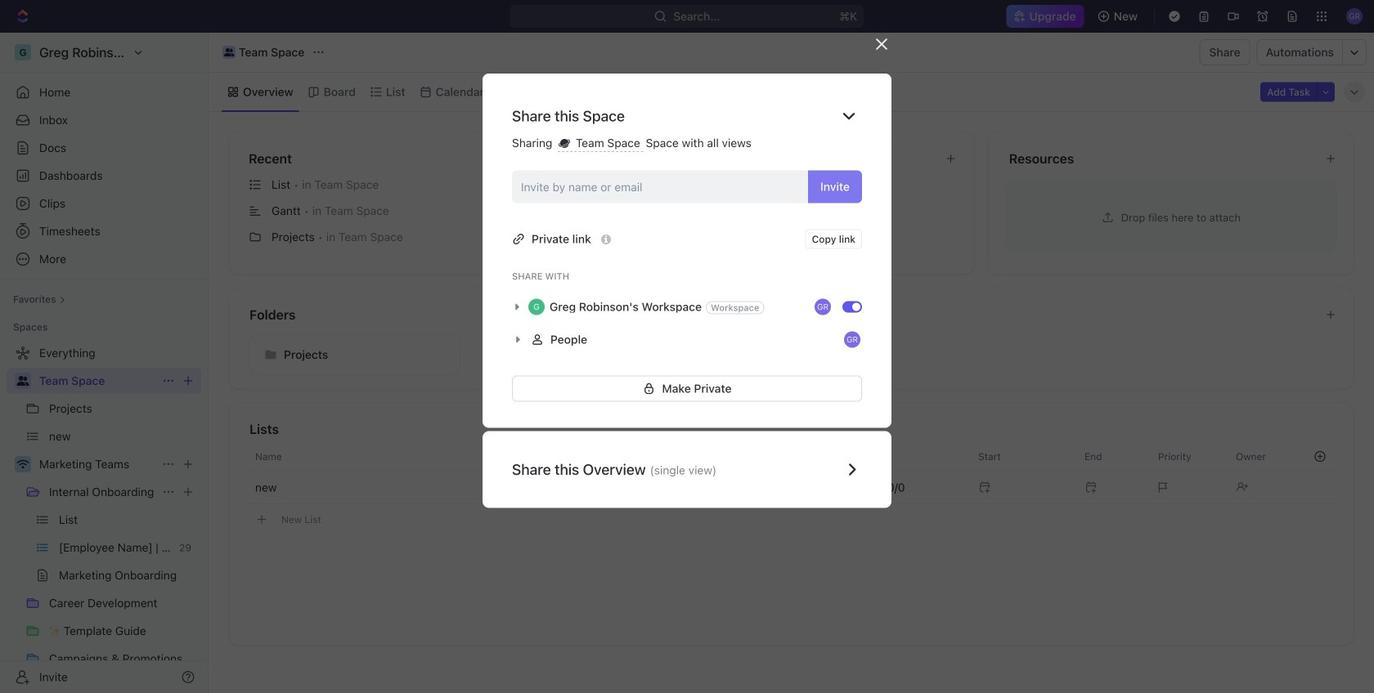 Task type: vqa. For each thing, say whether or not it's contained in the screenshot.
text box
no



Task type: locate. For each thing, give the bounding box(es) containing it.
Invite by name or email text field
[[521, 175, 802, 199]]

tree
[[7, 340, 201, 694]]

0 horizontal spatial user group image
[[17, 376, 29, 386]]

1 vertical spatial user group image
[[17, 376, 29, 386]]

user group image
[[224, 48, 234, 56], [17, 376, 29, 386]]

0 vertical spatial user group image
[[224, 48, 234, 56]]

1 horizontal spatial user group image
[[224, 48, 234, 56]]

wifi image
[[17, 460, 29, 470]]



Task type: describe. For each thing, give the bounding box(es) containing it.
user group image inside sidebar navigation
[[17, 376, 29, 386]]

sidebar navigation
[[0, 33, 209, 694]]

tree inside sidebar navigation
[[7, 340, 201, 694]]



